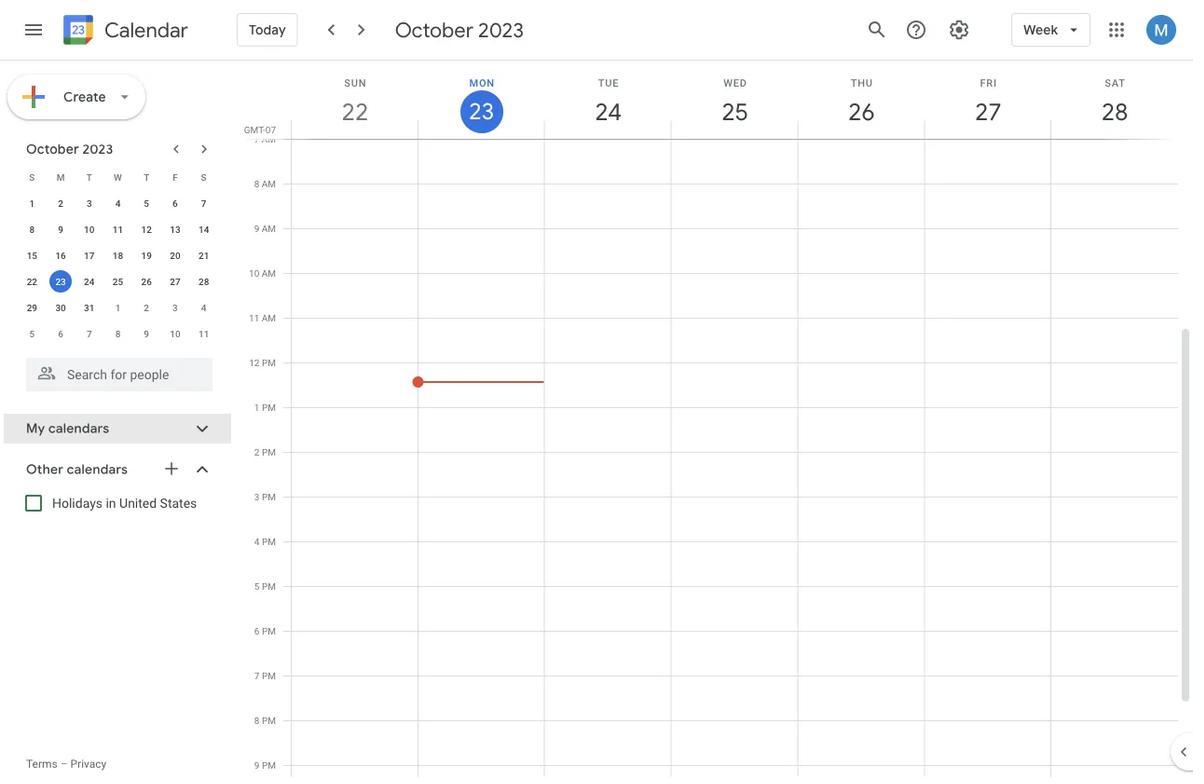 Task type: vqa. For each thing, say whether or not it's contained in the screenshot.
Fri 27
yes



Task type: describe. For each thing, give the bounding box(es) containing it.
7 for november 7 element
[[87, 328, 92, 339]]

pm for 5 pm
[[262, 581, 276, 592]]

other calendars
[[26, 462, 128, 478]]

tue
[[599, 77, 619, 89]]

30
[[55, 302, 66, 313]]

12 for 12 pm
[[249, 357, 260, 368]]

privacy
[[70, 758, 107, 771]]

holidays
[[52, 496, 103, 511]]

thu
[[851, 77, 874, 89]]

8 up 15 element
[[29, 224, 35, 235]]

settings menu image
[[948, 19, 971, 41]]

week
[[1024, 21, 1058, 38]]

november 10 element
[[164, 323, 186, 345]]

17 element
[[78, 244, 101, 267]]

26 inside column header
[[847, 97, 874, 127]]

10 am
[[249, 268, 276, 279]]

20
[[170, 250, 181, 261]]

31 element
[[78, 297, 101, 319]]

19
[[141, 250, 152, 261]]

25 element
[[107, 270, 129, 293]]

22 link
[[334, 90, 377, 133]]

my
[[26, 421, 45, 437]]

0 vertical spatial 5
[[144, 198, 149, 209]]

1 t from the left
[[86, 172, 92, 183]]

11 for 11 am
[[249, 312, 259, 324]]

tue 24
[[594, 77, 621, 127]]

9 up '16' element
[[58, 224, 63, 235]]

25 link
[[714, 90, 757, 133]]

1 horizontal spatial 2023
[[478, 17, 524, 43]]

november 7 element
[[78, 323, 101, 345]]

terms link
[[26, 758, 58, 771]]

row group containing 1
[[18, 190, 218, 347]]

row containing 8
[[18, 216, 218, 242]]

29 element
[[21, 297, 43, 319]]

am for 7 am
[[262, 133, 276, 145]]

november 1 element
[[107, 297, 129, 319]]

25 inside october 2023 grid
[[113, 276, 123, 287]]

wed
[[724, 77, 748, 89]]

create button
[[7, 75, 145, 119]]

row containing s
[[18, 164, 218, 190]]

wed 25
[[721, 77, 748, 127]]

13 element
[[164, 218, 186, 241]]

0 vertical spatial 1
[[29, 198, 35, 209]]

4 for 4 pm
[[254, 536, 260, 547]]

24 inside row
[[84, 276, 95, 287]]

1 pm
[[254, 402, 276, 413]]

2 pm
[[254, 447, 276, 458]]

row containing 5
[[18, 321, 218, 347]]

8 for november 8 element
[[115, 328, 121, 339]]

20 element
[[164, 244, 186, 267]]

30 element
[[49, 297, 72, 319]]

fri 27
[[974, 77, 1001, 127]]

1 vertical spatial october
[[26, 141, 79, 158]]

in
[[106, 496, 116, 511]]

7 for 7 am
[[254, 133, 259, 145]]

0 vertical spatial 4
[[115, 198, 121, 209]]

27 column header
[[924, 61, 1052, 139]]

3 for 3 pm
[[254, 491, 260, 503]]

1 horizontal spatial 6
[[173, 198, 178, 209]]

5 for november 5 element
[[29, 328, 35, 339]]

26 column header
[[798, 61, 925, 139]]

november 4 element
[[193, 297, 215, 319]]

23 column header
[[418, 61, 545, 139]]

7 pm
[[254, 670, 276, 682]]

sat
[[1105, 77, 1126, 89]]

f
[[173, 172, 178, 183]]

sun 22
[[341, 77, 367, 127]]

7 am
[[254, 133, 276, 145]]

november 5 element
[[21, 323, 43, 345]]

pm for 9 pm
[[262, 760, 276, 771]]

row containing 15
[[18, 242, 218, 269]]

0 horizontal spatial 2
[[58, 198, 63, 209]]

october 2023 grid
[[18, 164, 218, 347]]

22 column header
[[291, 61, 419, 139]]

pm for 1 pm
[[262, 402, 276, 413]]

10 element
[[78, 218, 101, 241]]

31
[[84, 302, 95, 313]]

states
[[160, 496, 197, 511]]

1 horizontal spatial october 2023
[[395, 17, 524, 43]]

sun
[[344, 77, 367, 89]]

mon
[[470, 77, 495, 89]]

row containing 1
[[18, 190, 218, 216]]

28 element
[[193, 270, 215, 293]]

28 inside column header
[[1101, 97, 1128, 127]]

my calendars
[[26, 421, 109, 437]]

row containing 22
[[18, 269, 218, 295]]

pm for 6 pm
[[262, 626, 276, 637]]

week button
[[1012, 7, 1091, 52]]

16
[[55, 250, 66, 261]]

27 element
[[164, 270, 186, 293]]

create
[[63, 89, 106, 105]]

27 inside 27 column header
[[974, 97, 1001, 127]]

november 6 element
[[49, 323, 72, 345]]

fri
[[980, 77, 998, 89]]

gmt-07
[[244, 124, 276, 135]]

4 pm
[[254, 536, 276, 547]]

Search for people text field
[[37, 358, 201, 392]]

3 for november 3 element
[[173, 302, 178, 313]]

12 for 12
[[141, 224, 152, 235]]

2 for november 2 element
[[144, 302, 149, 313]]

10 for november 10 element
[[170, 328, 181, 339]]

calendars for my calendars
[[48, 421, 109, 437]]

22 inside october 2023 grid
[[27, 276, 37, 287]]

23, today element
[[49, 270, 72, 293]]

row containing 29
[[18, 295, 218, 321]]

main drawer image
[[22, 19, 45, 41]]

pm for 12 pm
[[262, 357, 276, 368]]

16 element
[[49, 244, 72, 267]]

11 am
[[249, 312, 276, 324]]

23 cell
[[46, 269, 75, 295]]

21 element
[[193, 244, 215, 267]]



Task type: locate. For each thing, give the bounding box(es) containing it.
9 pm
[[254, 760, 276, 771]]

12 down 11 am
[[249, 357, 260, 368]]

calendars up other calendars
[[48, 421, 109, 437]]

pm up 7 pm
[[262, 626, 276, 637]]

t left w
[[86, 172, 92, 183]]

am up 8 am
[[262, 133, 276, 145]]

calendar element
[[60, 11, 188, 52]]

november 9 element
[[135, 323, 158, 345]]

2 pm from the top
[[262, 402, 276, 413]]

1 vertical spatial 12
[[249, 357, 260, 368]]

1
[[29, 198, 35, 209], [115, 302, 121, 313], [254, 402, 260, 413]]

2 vertical spatial 2
[[254, 447, 260, 458]]

row up november 8 element
[[18, 295, 218, 321]]

8 pm
[[254, 715, 276, 726]]

pm down "4 pm"
[[262, 581, 276, 592]]

3 down 27 element
[[173, 302, 178, 313]]

2023
[[478, 17, 524, 43], [82, 141, 113, 158]]

1 vertical spatial 10
[[249, 268, 259, 279]]

4 for 'november 4' "element"
[[201, 302, 207, 313]]

terms
[[26, 758, 58, 771]]

0 vertical spatial 10
[[84, 224, 95, 235]]

pm for 2 pm
[[262, 447, 276, 458]]

0 vertical spatial 23
[[468, 97, 494, 126]]

2 vertical spatial 1
[[254, 402, 260, 413]]

0 vertical spatial october
[[395, 17, 474, 43]]

18 element
[[107, 244, 129, 267]]

0 horizontal spatial 12
[[141, 224, 152, 235]]

0 horizontal spatial 25
[[113, 276, 123, 287]]

1 horizontal spatial 11
[[199, 328, 209, 339]]

pm up 9 pm
[[262, 715, 276, 726]]

25 down wed at the top right of the page
[[721, 97, 747, 127]]

11 inside grid
[[249, 312, 259, 324]]

5 pm
[[254, 581, 276, 592]]

am for 9 am
[[262, 223, 276, 234]]

12 inside row
[[141, 224, 152, 235]]

28
[[1101, 97, 1128, 127], [199, 276, 209, 287]]

12 element
[[135, 218, 158, 241]]

november 2 element
[[135, 297, 158, 319]]

11 for 11 element
[[113, 224, 123, 235]]

23 inside cell
[[55, 276, 66, 287]]

pm up "1 pm" in the bottom of the page
[[262, 357, 276, 368]]

pm down "1 pm" in the bottom of the page
[[262, 447, 276, 458]]

s left m
[[29, 172, 35, 183]]

10 inside 10 element
[[84, 224, 95, 235]]

am
[[262, 133, 276, 145], [262, 178, 276, 189], [262, 223, 276, 234], [262, 268, 276, 279], [262, 312, 276, 324]]

calendar heading
[[101, 17, 188, 43]]

1 horizontal spatial 3
[[173, 302, 178, 313]]

1 vertical spatial 22
[[27, 276, 37, 287]]

–
[[60, 758, 68, 771]]

2 horizontal spatial 6
[[254, 626, 260, 637]]

26 inside "element"
[[141, 276, 152, 287]]

14 element
[[193, 218, 215, 241]]

3 pm from the top
[[262, 447, 276, 458]]

pm up 2 pm
[[262, 402, 276, 413]]

23 link
[[460, 90, 503, 133]]

2 down m
[[58, 198, 63, 209]]

2 horizontal spatial 4
[[254, 536, 260, 547]]

1 vertical spatial 4
[[201, 302, 207, 313]]

14
[[199, 224, 209, 235]]

0 horizontal spatial t
[[86, 172, 92, 183]]

2 vertical spatial 4
[[254, 536, 260, 547]]

5 row from the top
[[18, 269, 218, 295]]

10
[[84, 224, 95, 235], [249, 268, 259, 279], [170, 328, 181, 339]]

5
[[144, 198, 149, 209], [29, 328, 35, 339], [254, 581, 260, 592]]

0 horizontal spatial october 2023
[[26, 141, 113, 158]]

9 for november 9 element
[[144, 328, 149, 339]]

am down 8 am
[[262, 223, 276, 234]]

pm down 3 pm
[[262, 536, 276, 547]]

gmt-
[[244, 124, 266, 135]]

october 2023 up m
[[26, 141, 113, 158]]

2
[[58, 198, 63, 209], [144, 302, 149, 313], [254, 447, 260, 458]]

0 vertical spatial 11
[[113, 224, 123, 235]]

1 down 12 pm
[[254, 402, 260, 413]]

2 horizontal spatial 2
[[254, 447, 260, 458]]

27 down fri
[[974, 97, 1001, 127]]

pm
[[262, 357, 276, 368], [262, 402, 276, 413], [262, 447, 276, 458], [262, 491, 276, 503], [262, 536, 276, 547], [262, 581, 276, 592], [262, 626, 276, 637], [262, 670, 276, 682], [262, 715, 276, 726], [262, 760, 276, 771]]

0 vertical spatial 12
[[141, 224, 152, 235]]

25 inside wed 25
[[721, 97, 747, 127]]

1 horizontal spatial 24
[[594, 97, 621, 127]]

0 horizontal spatial 4
[[115, 198, 121, 209]]

add other calendars image
[[162, 460, 181, 478]]

pm down 6 pm
[[262, 670, 276, 682]]

2 horizontal spatial 11
[[249, 312, 259, 324]]

21
[[199, 250, 209, 261]]

5 down "4 pm"
[[254, 581, 260, 592]]

1 for the 'november 1' element
[[115, 302, 121, 313]]

5 for 5 pm
[[254, 581, 260, 592]]

1 vertical spatial 28
[[199, 276, 209, 287]]

6 down 30 'element'
[[58, 328, 63, 339]]

24 down 17
[[84, 276, 95, 287]]

october up mon
[[395, 17, 474, 43]]

2 horizontal spatial 1
[[254, 402, 260, 413]]

9 up 10 am
[[254, 223, 259, 234]]

pm for 8 pm
[[262, 715, 276, 726]]

grid containing 22
[[239, 61, 1194, 779]]

6 row from the top
[[18, 295, 218, 321]]

24 down tue
[[594, 97, 621, 127]]

0 vertical spatial 2023
[[478, 17, 524, 43]]

0 horizontal spatial 23
[[55, 276, 66, 287]]

18
[[113, 250, 123, 261]]

1 horizontal spatial 5
[[144, 198, 149, 209]]

5 pm from the top
[[262, 536, 276, 547]]

0 horizontal spatial october
[[26, 141, 79, 158]]

2 vertical spatial 6
[[254, 626, 260, 637]]

calendars inside "my calendars" dropdown button
[[48, 421, 109, 437]]

25
[[721, 97, 747, 127], [113, 276, 123, 287]]

26 down 19 at the left of the page
[[141, 276, 152, 287]]

2 vertical spatial 5
[[254, 581, 260, 592]]

2023 up mon
[[478, 17, 524, 43]]

1 horizontal spatial october
[[395, 17, 474, 43]]

6 up 13 element
[[173, 198, 178, 209]]

1 vertical spatial 27
[[170, 276, 181, 287]]

0 vertical spatial 28
[[1101, 97, 1128, 127]]

3 row from the top
[[18, 216, 218, 242]]

row down w
[[18, 190, 218, 216]]

united
[[119, 496, 157, 511]]

2 horizontal spatial 5
[[254, 581, 260, 592]]

pm for 4 pm
[[262, 536, 276, 547]]

november 3 element
[[164, 297, 186, 319]]

october
[[395, 17, 474, 43], [26, 141, 79, 158]]

row down 18 element
[[18, 269, 218, 295]]

13
[[170, 224, 181, 235]]

6 for 'november 6' element
[[58, 328, 63, 339]]

5 up 12 element
[[144, 198, 149, 209]]

7 down 31 element on the left top of page
[[87, 328, 92, 339]]

s
[[29, 172, 35, 183], [201, 172, 207, 183]]

calendars
[[48, 421, 109, 437], [67, 462, 128, 478]]

w
[[114, 172, 122, 183]]

26 link
[[841, 90, 883, 133]]

0 vertical spatial calendars
[[48, 421, 109, 437]]

4 up november 11 element
[[201, 302, 207, 313]]

pm for 3 pm
[[262, 491, 276, 503]]

0 horizontal spatial 5
[[29, 328, 35, 339]]

6 up 7 pm
[[254, 626, 260, 637]]

am for 11 am
[[262, 312, 276, 324]]

t
[[86, 172, 92, 183], [144, 172, 149, 183]]

4
[[115, 198, 121, 209], [201, 302, 207, 313], [254, 536, 260, 547]]

9 for 9 pm
[[254, 760, 260, 771]]

11
[[113, 224, 123, 235], [249, 312, 259, 324], [199, 328, 209, 339]]

0 vertical spatial 25
[[721, 97, 747, 127]]

22 inside column header
[[341, 97, 367, 127]]

mon 23
[[468, 77, 495, 126]]

12 up 19 at the left of the page
[[141, 224, 152, 235]]

0 horizontal spatial 24
[[84, 276, 95, 287]]

1 vertical spatial 2
[[144, 302, 149, 313]]

row down the 'november 1' element
[[18, 321, 218, 347]]

t left 'f'
[[144, 172, 149, 183]]

22 down the sun
[[341, 97, 367, 127]]

0 vertical spatial 22
[[341, 97, 367, 127]]

1 vertical spatial 24
[[84, 276, 95, 287]]

thu 26
[[847, 77, 874, 127]]

other calendars button
[[4, 455, 231, 485]]

2 vertical spatial 10
[[170, 328, 181, 339]]

1 vertical spatial 6
[[58, 328, 63, 339]]

1 for 1 pm
[[254, 402, 260, 413]]

pm for 7 pm
[[262, 670, 276, 682]]

7 down 6 pm
[[254, 670, 260, 682]]

27 link
[[967, 90, 1010, 133]]

1 horizontal spatial 25
[[721, 97, 747, 127]]

row group
[[18, 190, 218, 347]]

24 column header
[[544, 61, 672, 139]]

2 for 2 pm
[[254, 447, 260, 458]]

3 pm
[[254, 491, 276, 503]]

17
[[84, 250, 95, 261]]

3 am from the top
[[262, 223, 276, 234]]

9 pm from the top
[[262, 715, 276, 726]]

privacy link
[[70, 758, 107, 771]]

23
[[468, 97, 494, 126], [55, 276, 66, 287]]

october up m
[[26, 141, 79, 158]]

1 horizontal spatial 23
[[468, 97, 494, 126]]

27 inside 27 element
[[170, 276, 181, 287]]

3 down 2 pm
[[254, 491, 260, 503]]

1 pm from the top
[[262, 357, 276, 368]]

23 inside mon 23
[[468, 97, 494, 126]]

3 up 10 element
[[87, 198, 92, 209]]

07
[[266, 124, 276, 135]]

2 vertical spatial 3
[[254, 491, 260, 503]]

9 am
[[254, 223, 276, 234]]

8 up '9 am'
[[254, 178, 259, 189]]

1 vertical spatial 11
[[249, 312, 259, 324]]

1 vertical spatial calendars
[[67, 462, 128, 478]]

1 horizontal spatial 27
[[974, 97, 1001, 127]]

9 down 8 pm
[[254, 760, 260, 771]]

22 down the 15
[[27, 276, 37, 287]]

26
[[847, 97, 874, 127], [141, 276, 152, 287]]

0 horizontal spatial 2023
[[82, 141, 113, 158]]

other
[[26, 462, 64, 478]]

row up 18 element
[[18, 216, 218, 242]]

m
[[57, 172, 65, 183]]

1 vertical spatial 1
[[115, 302, 121, 313]]

1 am from the top
[[262, 133, 276, 145]]

10 for 10 element
[[84, 224, 95, 235]]

holidays in united states
[[52, 496, 197, 511]]

8 down the 'november 1' element
[[115, 328, 121, 339]]

5 am from the top
[[262, 312, 276, 324]]

1 vertical spatial 25
[[113, 276, 123, 287]]

7 left 07 at left
[[254, 133, 259, 145]]

1 vertical spatial 23
[[55, 276, 66, 287]]

25 down 18
[[113, 276, 123, 287]]

9 for 9 am
[[254, 223, 259, 234]]

10 pm from the top
[[262, 760, 276, 771]]

25 column header
[[671, 61, 799, 139]]

2 down 26 "element"
[[144, 302, 149, 313]]

1 horizontal spatial 12
[[249, 357, 260, 368]]

today button
[[237, 7, 298, 52]]

9
[[254, 223, 259, 234], [58, 224, 63, 235], [144, 328, 149, 339], [254, 760, 260, 771]]

10 inside november 10 element
[[170, 328, 181, 339]]

1 vertical spatial 5
[[29, 328, 35, 339]]

november 8 element
[[107, 323, 129, 345]]

6
[[173, 198, 178, 209], [58, 328, 63, 339], [254, 626, 260, 637]]

s right 'f'
[[201, 172, 207, 183]]

1 horizontal spatial 2
[[144, 302, 149, 313]]

0 horizontal spatial 22
[[27, 276, 37, 287]]

1 horizontal spatial 22
[[341, 97, 367, 127]]

4 row from the top
[[18, 242, 218, 269]]

2 t from the left
[[144, 172, 149, 183]]

8 for 8 am
[[254, 178, 259, 189]]

row up 11 element
[[18, 164, 218, 190]]

6 pm from the top
[[262, 581, 276, 592]]

11 up 18
[[113, 224, 123, 235]]

24 element
[[78, 270, 101, 293]]

28 down 21
[[199, 276, 209, 287]]

sat 28
[[1101, 77, 1128, 127]]

am up '9 am'
[[262, 178, 276, 189]]

5 down 29 element
[[29, 328, 35, 339]]

12
[[141, 224, 152, 235], [249, 357, 260, 368]]

7 for 7 pm
[[254, 670, 260, 682]]

0 vertical spatial 6
[[173, 198, 178, 209]]

row
[[18, 164, 218, 190], [18, 190, 218, 216], [18, 216, 218, 242], [18, 242, 218, 269], [18, 269, 218, 295], [18, 295, 218, 321], [18, 321, 218, 347]]

26 down the thu
[[847, 97, 874, 127]]

1 horizontal spatial 10
[[170, 328, 181, 339]]

0 vertical spatial 3
[[87, 198, 92, 209]]

0 vertical spatial october 2023
[[395, 17, 524, 43]]

2 up 3 pm
[[254, 447, 260, 458]]

0 vertical spatial 24
[[594, 97, 621, 127]]

0 horizontal spatial 11
[[113, 224, 123, 235]]

2 s from the left
[[201, 172, 207, 183]]

23 down 16
[[55, 276, 66, 287]]

11 down 'november 4' "element"
[[199, 328, 209, 339]]

0 horizontal spatial 28
[[199, 276, 209, 287]]

29
[[27, 302, 37, 313]]

0 horizontal spatial 6
[[58, 328, 63, 339]]

pm down 8 pm
[[262, 760, 276, 771]]

11 for november 11 element
[[199, 328, 209, 339]]

1 vertical spatial 26
[[141, 276, 152, 287]]

1 vertical spatial 3
[[173, 302, 178, 313]]

28 down 'sat' at the top of the page
[[1101, 97, 1128, 127]]

october 2023 up mon
[[395, 17, 524, 43]]

15
[[27, 250, 37, 261]]

my calendars button
[[4, 414, 231, 444]]

24 inside 'column header'
[[594, 97, 621, 127]]

row up the 25 element
[[18, 242, 218, 269]]

1 up november 8 element
[[115, 302, 121, 313]]

7 pm from the top
[[262, 626, 276, 637]]

11 element
[[107, 218, 129, 241]]

19 element
[[135, 244, 158, 267]]

2 row from the top
[[18, 190, 218, 216]]

0 horizontal spatial s
[[29, 172, 35, 183]]

22 element
[[21, 270, 43, 293]]

am for 10 am
[[262, 268, 276, 279]]

calendars for other calendars
[[67, 462, 128, 478]]

2 horizontal spatial 10
[[249, 268, 259, 279]]

7 up 14 element
[[201, 198, 207, 209]]

4 up 11 element
[[115, 198, 121, 209]]

8 up 9 pm
[[254, 715, 260, 726]]

6 pm
[[254, 626, 276, 637]]

27 down 20
[[170, 276, 181, 287]]

28 inside row
[[199, 276, 209, 287]]

am up 12 pm
[[262, 312, 276, 324]]

0 horizontal spatial 1
[[29, 198, 35, 209]]

0 horizontal spatial 10
[[84, 224, 95, 235]]

6 for 6 pm
[[254, 626, 260, 637]]

1 horizontal spatial t
[[144, 172, 149, 183]]

10 down november 3 element
[[170, 328, 181, 339]]

11 down 10 am
[[249, 312, 259, 324]]

26 element
[[135, 270, 158, 293]]

0 horizontal spatial 26
[[141, 276, 152, 287]]

27
[[974, 97, 1001, 127], [170, 276, 181, 287]]

0 vertical spatial 26
[[847, 97, 874, 127]]

0 horizontal spatial 3
[[87, 198, 92, 209]]

10 up 17
[[84, 224, 95, 235]]

8 for 8 pm
[[254, 715, 260, 726]]

grid
[[239, 61, 1194, 779]]

28 link
[[1094, 90, 1137, 133]]

pm down 2 pm
[[262, 491, 276, 503]]

calendars up in
[[67, 462, 128, 478]]

1 up 15 element
[[29, 198, 35, 209]]

10 up 11 am
[[249, 268, 259, 279]]

4 up 5 pm at the left bottom of the page
[[254, 536, 260, 547]]

november 11 element
[[193, 323, 215, 345]]

15 element
[[21, 244, 43, 267]]

am for 8 am
[[262, 178, 276, 189]]

calendars inside other calendars dropdown button
[[67, 462, 128, 478]]

22
[[341, 97, 367, 127], [27, 276, 37, 287]]

1 vertical spatial 2023
[[82, 141, 113, 158]]

1 horizontal spatial 4
[[201, 302, 207, 313]]

today
[[249, 21, 286, 38]]

0 vertical spatial 27
[[974, 97, 1001, 127]]

24
[[594, 97, 621, 127], [84, 276, 95, 287]]

7
[[254, 133, 259, 145], [201, 198, 207, 209], [87, 328, 92, 339], [254, 670, 260, 682]]

1 horizontal spatial 1
[[115, 302, 121, 313]]

0 horizontal spatial 27
[[170, 276, 181, 287]]

2023 down create
[[82, 141, 113, 158]]

9 down november 2 element
[[144, 328, 149, 339]]

4 am from the top
[[262, 268, 276, 279]]

2 vertical spatial 11
[[199, 328, 209, 339]]

8 am
[[254, 178, 276, 189]]

7 row from the top
[[18, 321, 218, 347]]

4 inside "element"
[[201, 302, 207, 313]]

1 s from the left
[[29, 172, 35, 183]]

23 down mon
[[468, 97, 494, 126]]

None search field
[[0, 351, 231, 392]]

28 column header
[[1051, 61, 1179, 139]]

8 pm from the top
[[262, 670, 276, 682]]

1 horizontal spatial s
[[201, 172, 207, 183]]

1 horizontal spatial 26
[[847, 97, 874, 127]]

0 vertical spatial 2
[[58, 198, 63, 209]]

12 pm
[[249, 357, 276, 368]]

2 am from the top
[[262, 178, 276, 189]]

1 horizontal spatial 28
[[1101, 97, 1128, 127]]

4 pm from the top
[[262, 491, 276, 503]]

10 for 10 am
[[249, 268, 259, 279]]

3
[[87, 198, 92, 209], [173, 302, 178, 313], [254, 491, 260, 503]]

8
[[254, 178, 259, 189], [29, 224, 35, 235], [115, 328, 121, 339], [254, 715, 260, 726]]

am down '9 am'
[[262, 268, 276, 279]]

1 row from the top
[[18, 164, 218, 190]]

24 link
[[587, 90, 630, 133]]

calendar
[[104, 17, 188, 43]]

terms – privacy
[[26, 758, 107, 771]]

1 vertical spatial october 2023
[[26, 141, 113, 158]]

2 horizontal spatial 3
[[254, 491, 260, 503]]



